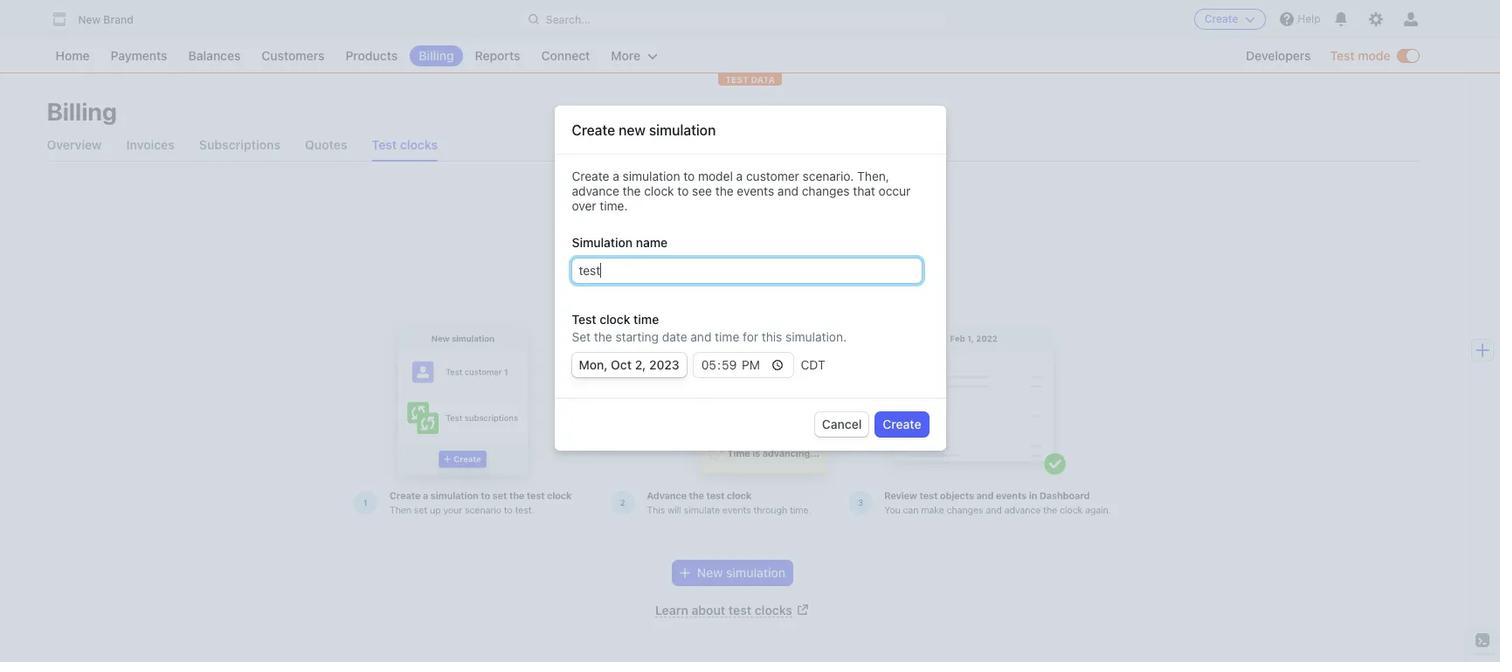Task type: vqa. For each thing, say whether or not it's contained in the screenshot.
'Learn About Test Clocks'
yes



Task type: describe. For each thing, give the bounding box(es) containing it.
invoices
[[126, 137, 175, 152]]

your
[[766, 267, 791, 282]]

subscriptions link
[[199, 129, 281, 161]]

for
[[743, 329, 758, 344]]

00:00 time field
[[694, 353, 794, 377]]

you
[[738, 285, 758, 300]]

create up the "developers" link
[[1205, 12, 1238, 25]]

Search… search field
[[518, 8, 947, 30]]

simulation for a
[[623, 169, 680, 183]]

through
[[786, 233, 852, 253]]

that inside simplify testing and check that your integration will work exactly as you expected.
[[741, 267, 763, 282]]

name
[[636, 235, 668, 250]]

test for test clocks
[[372, 137, 397, 152]]

about
[[692, 603, 725, 618]]

svg image
[[680, 568, 690, 579]]

simulation
[[572, 235, 633, 250]]

and inside simplify testing and check that your integration will work exactly as you expected.
[[679, 267, 700, 282]]

products link
[[337, 45, 407, 66]]

date
[[662, 329, 687, 344]]

cdt
[[801, 357, 825, 372]]

simulate billing scenarios through time
[[573, 233, 892, 253]]

learn about test clocks
[[655, 603, 793, 618]]

occur
[[879, 183, 911, 198]]

scenario.
[[803, 169, 854, 183]]

that inside create a simulation to model a customer scenario. then, advance the clock to see the events and changes that occur over time.
[[853, 183, 875, 198]]

exactly
[[678, 285, 718, 300]]

mon, oct 2, 2023 button
[[572, 353, 687, 377]]

integration
[[794, 267, 855, 282]]

1 horizontal spatial create button
[[1194, 9, 1266, 30]]

expected.
[[762, 285, 818, 300]]

new
[[619, 122, 646, 138]]

1 vertical spatial clocks
[[755, 603, 793, 618]]

see
[[692, 183, 712, 198]]

search…
[[546, 13, 590, 26]]

new for new simulation
[[697, 566, 723, 580]]

learn
[[655, 603, 688, 618]]

test clocks link
[[372, 129, 438, 161]]

overview
[[47, 137, 102, 152]]

simplify testing and check that your integration will work exactly as you expected.
[[589, 267, 877, 300]]

to left model
[[684, 169, 695, 183]]

mode
[[1358, 48, 1391, 63]]

scenarios
[[703, 233, 783, 253]]

billing link
[[410, 45, 463, 66]]

2023
[[649, 357, 680, 372]]

quotes link
[[305, 129, 347, 161]]

quotes
[[305, 137, 347, 152]]

help
[[1298, 12, 1321, 25]]

create inside create a simulation to model a customer scenario. then, advance the clock to see the events and changes that occur over time.
[[572, 169, 609, 183]]

model
[[698, 169, 733, 183]]

billing
[[649, 233, 699, 253]]

the inside test clock time set the starting date and time for this simulation.
[[594, 329, 612, 344]]

then,
[[857, 169, 889, 183]]

simulation.
[[786, 329, 847, 344]]

customers link
[[253, 45, 333, 66]]

cancel
[[822, 417, 862, 432]]

new for new brand
[[78, 13, 101, 26]]

invoices link
[[126, 129, 175, 161]]

0 horizontal spatial time
[[634, 312, 659, 327]]

balances
[[188, 48, 241, 63]]

2 horizontal spatial the
[[715, 183, 734, 198]]

over
[[572, 198, 596, 213]]

payments link
[[102, 45, 176, 66]]

balances link
[[180, 45, 249, 66]]

and inside create a simulation to model a customer scenario. then, advance the clock to see the events and changes that occur over time.
[[778, 183, 799, 198]]

overview link
[[47, 129, 102, 161]]

subscriptions
[[199, 137, 281, 152]]

2 horizontal spatial time
[[856, 233, 892, 253]]

starting
[[616, 329, 659, 344]]



Task type: locate. For each thing, give the bounding box(es) containing it.
1 vertical spatial clock
[[600, 312, 630, 327]]

products
[[346, 48, 398, 63]]

1 horizontal spatial time
[[715, 329, 739, 344]]

0 vertical spatial clocks
[[400, 137, 438, 152]]

test left mode
[[1330, 48, 1355, 63]]

will
[[858, 267, 877, 282]]

more button
[[602, 45, 667, 66]]

0 vertical spatial that
[[853, 183, 875, 198]]

test for test mode
[[1330, 48, 1355, 63]]

1 horizontal spatial new
[[697, 566, 723, 580]]

0 vertical spatial test
[[1330, 48, 1355, 63]]

events
[[737, 183, 774, 198]]

a up time.
[[613, 169, 619, 183]]

2 vertical spatial and
[[691, 329, 712, 344]]

reports link
[[466, 45, 529, 66]]

simulation down create new simulation
[[623, 169, 680, 183]]

2 vertical spatial test
[[572, 312, 596, 327]]

test data
[[725, 74, 775, 85]]

1 horizontal spatial clock
[[644, 183, 674, 198]]

1 a from the left
[[613, 169, 619, 183]]

simulate
[[573, 233, 645, 253]]

set
[[572, 329, 591, 344]]

that
[[853, 183, 875, 198], [741, 267, 763, 282]]

the right the see
[[715, 183, 734, 198]]

1 horizontal spatial test
[[572, 312, 596, 327]]

check
[[703, 267, 737, 282]]

create new simulation
[[572, 122, 716, 138]]

advance
[[572, 183, 619, 198]]

1 vertical spatial create button
[[876, 412, 928, 437]]

connect link
[[533, 45, 599, 66]]

time.
[[600, 198, 628, 213]]

test clocks
[[372, 137, 438, 152]]

Simulation name text field
[[572, 259, 921, 283]]

and right events
[[778, 183, 799, 198]]

create up over at the top of page
[[572, 169, 609, 183]]

create button
[[1194, 9, 1266, 30], [876, 412, 928, 437]]

clock up starting
[[600, 312, 630, 327]]

1 horizontal spatial that
[[853, 183, 875, 198]]

1 horizontal spatial a
[[736, 169, 743, 183]]

clocks
[[400, 137, 438, 152], [755, 603, 793, 618]]

0 horizontal spatial billing
[[47, 97, 117, 126]]

0 horizontal spatial a
[[613, 169, 619, 183]]

0 horizontal spatial clocks
[[400, 137, 438, 152]]

home
[[55, 48, 90, 63]]

0 vertical spatial new
[[78, 13, 101, 26]]

1 vertical spatial billing
[[47, 97, 117, 126]]

billing up the "overview"
[[47, 97, 117, 126]]

test up 'set'
[[572, 312, 596, 327]]

2 vertical spatial simulation
[[726, 566, 786, 580]]

clock
[[644, 183, 674, 198], [600, 312, 630, 327]]

a right model
[[736, 169, 743, 183]]

clocks inside tab list
[[400, 137, 438, 152]]

0 horizontal spatial clock
[[600, 312, 630, 327]]

oct
[[611, 357, 632, 372]]

this
[[762, 329, 782, 344]]

1 horizontal spatial clocks
[[755, 603, 793, 618]]

1 vertical spatial time
[[634, 312, 659, 327]]

test inside tab list
[[372, 137, 397, 152]]

simulation
[[649, 122, 716, 138], [623, 169, 680, 183], [726, 566, 786, 580]]

connect
[[541, 48, 590, 63]]

0 horizontal spatial test
[[372, 137, 397, 152]]

new left brand
[[78, 13, 101, 26]]

test
[[729, 603, 752, 618]]

simulation up test
[[726, 566, 786, 580]]

new simulation
[[697, 566, 786, 580]]

0 vertical spatial clock
[[644, 183, 674, 198]]

create right cancel
[[883, 417, 921, 432]]

mon, oct 2, 2023
[[579, 357, 680, 372]]

1 vertical spatial that
[[741, 267, 763, 282]]

1 vertical spatial and
[[679, 267, 700, 282]]

new simulation button
[[673, 561, 793, 586]]

changes
[[802, 183, 850, 198]]

new brand button
[[47, 7, 151, 31]]

create
[[1205, 12, 1238, 25], [572, 122, 615, 138], [572, 169, 609, 183], [883, 417, 921, 432]]

0 vertical spatial create button
[[1194, 9, 1266, 30]]

simulation for new
[[649, 122, 716, 138]]

1 vertical spatial simulation
[[623, 169, 680, 183]]

and right date
[[691, 329, 712, 344]]

the right advance
[[623, 183, 641, 198]]

home link
[[47, 45, 98, 66]]

developers
[[1246, 48, 1311, 63]]

customer
[[746, 169, 799, 183]]

a
[[613, 169, 619, 183], [736, 169, 743, 183]]

test mode
[[1330, 48, 1391, 63]]

to
[[684, 169, 695, 183], [677, 183, 689, 198]]

clock inside create a simulation to model a customer scenario. then, advance the clock to see the events and changes that occur over time.
[[644, 183, 674, 198]]

mon,
[[579, 357, 608, 372]]

payments
[[111, 48, 167, 63]]

more
[[611, 48, 641, 63]]

and inside test clock time set the starting date and time for this simulation.
[[691, 329, 712, 344]]

cancel button
[[815, 412, 869, 437]]

that left occur
[[853, 183, 875, 198]]

and up exactly
[[679, 267, 700, 282]]

clock left the see
[[644, 183, 674, 198]]

time up the will at right
[[856, 233, 892, 253]]

create a simulation to model a customer scenario. then, advance the clock to see the events and changes that occur over time.
[[572, 169, 911, 213]]

to left the see
[[677, 183, 689, 198]]

data
[[751, 74, 775, 85]]

the
[[623, 183, 641, 198], [715, 183, 734, 198], [594, 329, 612, 344]]

0 horizontal spatial the
[[594, 329, 612, 344]]

simulation name
[[572, 235, 668, 250]]

2 vertical spatial time
[[715, 329, 739, 344]]

2 a from the left
[[736, 169, 743, 183]]

simulation right new
[[649, 122, 716, 138]]

work
[[648, 285, 675, 300]]

test
[[725, 74, 749, 85]]

simplify
[[589, 267, 634, 282]]

0 vertical spatial simulation
[[649, 122, 716, 138]]

2 horizontal spatial test
[[1330, 48, 1355, 63]]

learn about test clocks link
[[655, 603, 810, 618]]

test right quotes
[[372, 137, 397, 152]]

0 vertical spatial and
[[778, 183, 799, 198]]

help button
[[1273, 5, 1328, 33]]

reports
[[475, 48, 520, 63]]

developers link
[[1237, 45, 1320, 66]]

billing left 'reports'
[[419, 48, 454, 63]]

clock inside test clock time set the starting date and time for this simulation.
[[600, 312, 630, 327]]

time up starting
[[634, 312, 659, 327]]

tab list containing overview
[[47, 129, 1419, 162]]

0 vertical spatial time
[[856, 233, 892, 253]]

simulation inside button
[[726, 566, 786, 580]]

0 horizontal spatial new
[[78, 13, 101, 26]]

create button up the developers at the right of page
[[1194, 9, 1266, 30]]

0 vertical spatial billing
[[419, 48, 454, 63]]

brand
[[103, 13, 133, 26]]

test inside test clock time set the starting date and time for this simulation.
[[572, 312, 596, 327]]

tab list
[[47, 129, 1419, 162]]

testing
[[637, 267, 676, 282]]

create left new
[[572, 122, 615, 138]]

simulation inside create a simulation to model a customer scenario. then, advance the clock to see the events and changes that occur over time.
[[623, 169, 680, 183]]

new right svg icon
[[697, 566, 723, 580]]

test
[[1330, 48, 1355, 63], [372, 137, 397, 152], [572, 312, 596, 327]]

customers
[[262, 48, 325, 63]]

new
[[78, 13, 101, 26], [697, 566, 723, 580]]

1 horizontal spatial billing
[[419, 48, 454, 63]]

2,
[[635, 357, 646, 372]]

1 vertical spatial new
[[697, 566, 723, 580]]

0 horizontal spatial create button
[[876, 412, 928, 437]]

new brand
[[78, 13, 133, 26]]

as
[[722, 285, 735, 300]]

1 horizontal spatial the
[[623, 183, 641, 198]]

the right 'set'
[[594, 329, 612, 344]]

that up you
[[741, 267, 763, 282]]

test clock time set the starting date and time for this simulation.
[[572, 312, 847, 344]]

create button right "cancel" button
[[876, 412, 928, 437]]

time left "for"
[[715, 329, 739, 344]]

0 horizontal spatial that
[[741, 267, 763, 282]]

1 vertical spatial test
[[372, 137, 397, 152]]



